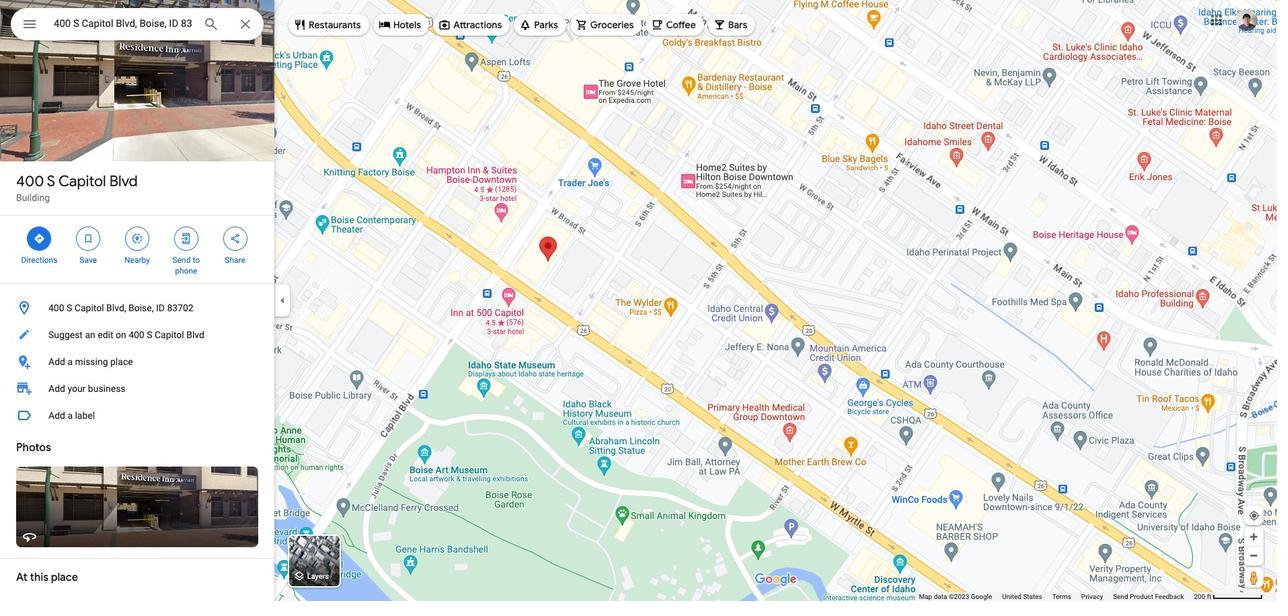 Task type: locate. For each thing, give the bounding box(es) containing it.

[[131, 231, 143, 246]]

attractions
[[453, 19, 502, 31]]

bars button
[[708, 9, 756, 41]]

1 vertical spatial place
[[51, 571, 78, 585]]

blvd
[[109, 172, 138, 191], [186, 330, 204, 340]]

label
[[75, 410, 95, 421]]

send product feedback button
[[1113, 593, 1184, 601]]

3 add from the top
[[48, 410, 65, 421]]

states
[[1023, 593, 1042, 601]]

united states
[[1002, 593, 1042, 601]]

capitol
[[58, 172, 106, 191], [75, 303, 104, 313], [155, 330, 184, 340]]

0 horizontal spatial send
[[173, 256, 191, 265]]

0 vertical spatial send
[[173, 256, 191, 265]]

1 a from the top
[[68, 356, 73, 367]]

capitol down id
[[155, 330, 184, 340]]

capitol up an
[[75, 303, 104, 313]]

blvd,
[[106, 303, 126, 313]]

2 vertical spatial s
[[147, 330, 152, 340]]

s for blvd,
[[67, 303, 72, 313]]

1 horizontal spatial 400
[[48, 303, 64, 313]]

400 inside 400 s capitol blvd building
[[16, 172, 44, 191]]

400
[[16, 172, 44, 191], [48, 303, 64, 313], [129, 330, 144, 340]]

1 horizontal spatial place
[[110, 356, 133, 367]]

400 up building
[[16, 172, 44, 191]]

united states button
[[1002, 593, 1042, 601]]

2 horizontal spatial 400
[[129, 330, 144, 340]]

google
[[971, 593, 992, 601]]

product
[[1130, 593, 1154, 601]]

to
[[193, 256, 200, 265]]


[[229, 231, 241, 246]]

add for add a label
[[48, 410, 65, 421]]

0 vertical spatial add
[[48, 356, 65, 367]]

1 vertical spatial 400
[[48, 303, 64, 313]]

place right this
[[51, 571, 78, 585]]

s up suggest
[[67, 303, 72, 313]]

send
[[173, 256, 191, 265], [1113, 593, 1128, 601]]

s down boise,
[[147, 330, 152, 340]]

blvd down 83702
[[186, 330, 204, 340]]

layers
[[307, 573, 329, 581]]

send left product
[[1113, 593, 1128, 601]]

add down suggest
[[48, 356, 65, 367]]

0 vertical spatial capitol
[[58, 172, 106, 191]]

bars
[[728, 19, 748, 31]]


[[22, 15, 38, 34]]

this
[[30, 571, 48, 585]]

footer
[[919, 593, 1194, 601]]

1 horizontal spatial s
[[67, 303, 72, 313]]

0 vertical spatial 400
[[16, 172, 44, 191]]

blvd up  at the left of the page
[[109, 172, 138, 191]]

add inside add your business link
[[48, 383, 65, 394]]

add
[[48, 356, 65, 367], [48, 383, 65, 394], [48, 410, 65, 421]]

s up building
[[47, 172, 55, 191]]

restaurants button
[[289, 9, 369, 41]]

1 vertical spatial blvd
[[186, 330, 204, 340]]

send inside send to phone
[[173, 256, 191, 265]]

send up phone
[[173, 256, 191, 265]]

suggest an edit on 400 s capitol blvd button
[[0, 322, 274, 348]]

zoom in image
[[1249, 532, 1259, 542]]

add a label button
[[0, 402, 274, 429]]

0 horizontal spatial 400
[[16, 172, 44, 191]]

add inside add a missing place button
[[48, 356, 65, 367]]

a inside button
[[68, 410, 73, 421]]

data
[[934, 593, 947, 601]]

add inside add a label button
[[48, 410, 65, 421]]

add left your
[[48, 383, 65, 394]]

directions
[[21, 256, 57, 265]]

1 vertical spatial a
[[68, 410, 73, 421]]

0 horizontal spatial place
[[51, 571, 78, 585]]

hotels
[[393, 19, 421, 31]]

0 horizontal spatial blvd
[[109, 172, 138, 191]]

hotels button
[[373, 9, 429, 41]]

coffee
[[666, 19, 696, 31]]

on
[[116, 330, 126, 340]]

send for send product feedback
[[1113, 593, 1128, 601]]

capitol up 
[[58, 172, 106, 191]]

business
[[88, 383, 126, 394]]

None field
[[54, 15, 192, 32]]

add left label
[[48, 410, 65, 421]]

parks
[[534, 19, 558, 31]]

send for send to phone
[[173, 256, 191, 265]]


[[82, 231, 94, 246]]

0 horizontal spatial s
[[47, 172, 55, 191]]

a left missing
[[68, 356, 73, 367]]

show street view coverage image
[[1244, 568, 1264, 588]]

none field inside 400 s capitol blvd, boise, id 83702 field
[[54, 15, 192, 32]]

add for add a missing place
[[48, 356, 65, 367]]

0 vertical spatial place
[[110, 356, 133, 367]]

ft
[[1207, 593, 1212, 601]]

capitol for blvd,
[[75, 303, 104, 313]]

s
[[47, 172, 55, 191], [67, 303, 72, 313], [147, 330, 152, 340]]

400 right on on the bottom of the page
[[129, 330, 144, 340]]

1 vertical spatial add
[[48, 383, 65, 394]]

400 for blvd,
[[48, 303, 64, 313]]

400 up suggest
[[48, 303, 64, 313]]

capitol inside 400 s capitol blvd building
[[58, 172, 106, 191]]

terms button
[[1053, 593, 1071, 601]]

2 a from the top
[[68, 410, 73, 421]]

0 vertical spatial s
[[47, 172, 55, 191]]

your
[[68, 383, 86, 394]]

footer containing map data ©2023 google
[[919, 593, 1194, 601]]

a
[[68, 356, 73, 367], [68, 410, 73, 421]]

a for label
[[68, 410, 73, 421]]

1 horizontal spatial send
[[1113, 593, 1128, 601]]

map
[[919, 593, 932, 601]]

terms
[[1053, 593, 1071, 601]]

a left label
[[68, 410, 73, 421]]

0 vertical spatial blvd
[[109, 172, 138, 191]]

send inside the send product feedback button
[[1113, 593, 1128, 601]]

add for add your business
[[48, 383, 65, 394]]

place inside button
[[110, 356, 133, 367]]

zoom out image
[[1249, 551, 1259, 561]]

a inside button
[[68, 356, 73, 367]]

add your business
[[48, 383, 126, 394]]

2 horizontal spatial s
[[147, 330, 152, 340]]

suggest an edit on 400 s capitol blvd
[[48, 330, 204, 340]]

id
[[156, 303, 165, 313]]

place down on on the bottom of the page
[[110, 356, 133, 367]]

2 vertical spatial add
[[48, 410, 65, 421]]

place
[[110, 356, 133, 367], [51, 571, 78, 585]]

2 add from the top
[[48, 383, 65, 394]]

1 vertical spatial send
[[1113, 593, 1128, 601]]

1 vertical spatial s
[[67, 303, 72, 313]]

1 vertical spatial capitol
[[75, 303, 104, 313]]

1 horizontal spatial blvd
[[186, 330, 204, 340]]

200 ft
[[1194, 593, 1212, 601]]

s inside 400 s capitol blvd building
[[47, 172, 55, 191]]

1 add from the top
[[48, 356, 65, 367]]

0 vertical spatial a
[[68, 356, 73, 367]]



Task type: describe. For each thing, give the bounding box(es) containing it.
400 s capitol blvd building
[[16, 172, 138, 203]]

feedback
[[1155, 593, 1184, 601]]

groceries
[[590, 19, 634, 31]]

capitol for blvd
[[58, 172, 106, 191]]

suggest
[[48, 330, 83, 340]]

2 vertical spatial capitol
[[155, 330, 184, 340]]

coffee button
[[646, 9, 704, 41]]

collapse side panel image
[[275, 293, 290, 308]]

footer inside google maps element
[[919, 593, 1194, 601]]

s for blvd
[[47, 172, 55, 191]]

privacy button
[[1082, 593, 1103, 601]]

photos
[[16, 441, 51, 455]]

83702
[[167, 303, 194, 313]]

400 s capitol blvd, boise, id 83702 button
[[0, 295, 274, 322]]

phone
[[175, 266, 197, 276]]

map data ©2023 google
[[919, 593, 992, 601]]

restaurants
[[309, 19, 361, 31]]

400 S Capitol Blvd, Boise, ID 83702 field
[[11, 8, 264, 40]]

at this place
[[16, 571, 78, 585]]

 button
[[11, 8, 48, 43]]

show your location image
[[1248, 510, 1261, 522]]

parks button
[[514, 9, 566, 41]]

blvd inside button
[[186, 330, 204, 340]]

200 ft button
[[1194, 593, 1263, 601]]

blvd inside 400 s capitol blvd building
[[109, 172, 138, 191]]

google maps element
[[0, 0, 1277, 601]]

add your business link
[[0, 375, 274, 402]]

save
[[80, 256, 97, 265]]

an
[[85, 330, 95, 340]]

400 for blvd
[[16, 172, 44, 191]]

add a missing place button
[[0, 348, 274, 375]]

nearby
[[124, 256, 150, 265]]

google account: nolan park  
(nolan.park@adept.ai) image
[[1236, 9, 1258, 31]]

missing
[[75, 356, 108, 367]]

share
[[225, 256, 245, 265]]

groceries button
[[570, 9, 642, 41]]

send to phone
[[173, 256, 200, 276]]

actions for 400 s capitol blvd region
[[0, 216, 274, 283]]


[[180, 231, 192, 246]]

send product feedback
[[1113, 593, 1184, 601]]

a for missing
[[68, 356, 73, 367]]

2 vertical spatial 400
[[129, 330, 144, 340]]

privacy
[[1082, 593, 1103, 601]]

attractions button
[[433, 9, 510, 41]]

200
[[1194, 593, 1206, 601]]

add a label
[[48, 410, 95, 421]]


[[33, 231, 45, 246]]

building
[[16, 192, 50, 203]]

©2023
[[949, 593, 969, 601]]

at
[[16, 571, 27, 585]]

united
[[1002, 593, 1022, 601]]

boise,
[[128, 303, 154, 313]]

add a missing place
[[48, 356, 133, 367]]

edit
[[98, 330, 113, 340]]

400 s capitol blvd main content
[[0, 0, 274, 601]]

 search field
[[11, 8, 264, 43]]

400 s capitol blvd, boise, id 83702
[[48, 303, 194, 313]]



Task type: vqa. For each thing, say whether or not it's contained in the screenshot.
Hotels
yes



